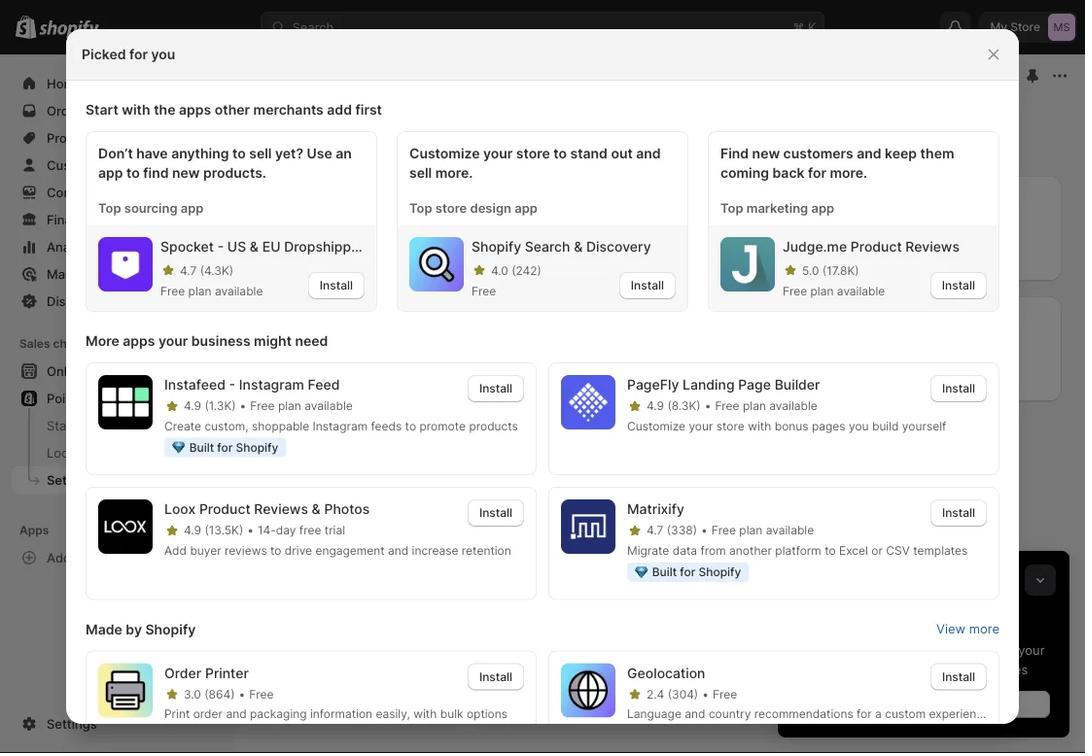 Task type: describe. For each thing, give the bounding box(es) containing it.
don't have anything to sell yet? use an app to find new products.
[[98, 145, 352, 181]]

install up products
[[479, 382, 513, 396]]

available down (17.8k)
[[837, 285, 886, 299]]

free up from
[[712, 524, 736, 538]]

(242)
[[512, 264, 542, 278]]

and down (864)
[[226, 708, 247, 722]]

sell inside don't have anything to sell yet? use an app to find new products.
[[249, 145, 272, 162]]

1 horizontal spatial with
[[414, 708, 437, 722]]

stand
[[571, 145, 608, 162]]

first 3 months for $1/month
[[813, 624, 977, 639]]

apps button
[[12, 518, 222, 545]]

0 horizontal spatial point of sale
[[47, 391, 123, 406]]

shopify up 4.0
[[472, 239, 521, 255]]

0 vertical spatial sale
[[326, 68, 353, 84]]

free
[[299, 524, 321, 538]]

buyer
[[190, 544, 222, 558]]

14-
[[258, 524, 276, 538]]

free plan available for matrixify
[[712, 524, 814, 538]]

app up judge.me
[[812, 200, 835, 215]]

view more link
[[937, 622, 1000, 637]]

to inside to customize your online store and add bonus features
[[939, 643, 951, 658]]

bonus inside customize your store with bonus pages you build yourself install
[[775, 419, 809, 434]]

built for shopify image
[[635, 567, 649, 579]]

sales channels
[[19, 337, 104, 351]]

0 vertical spatial you
[[151, 46, 175, 63]]

1 settings link from the top
[[12, 467, 222, 494]]

business
[[191, 333, 251, 350]]

print
[[164, 708, 190, 722]]

picked for you
[[82, 46, 175, 63]]

months
[[852, 624, 897, 639]]

feeds
[[371, 419, 402, 434]]

for down data
[[680, 565, 696, 580]]

customize your store with bonus pages you build yourself install
[[627, 382, 976, 434]]

install up options
[[479, 670, 513, 684]]

reviews for judge.me product reviews
[[906, 239, 960, 255]]

to customize your online store and add bonus features
[[813, 643, 1045, 678]]

your right pick
[[912, 698, 936, 712]]

store for customize your store to stand out and sell more.
[[516, 145, 550, 162]]

excel
[[839, 544, 869, 558]]

store left design
[[436, 200, 467, 215]]

retention
[[462, 544, 511, 558]]

free plan available down 4.7 (4.3k)
[[161, 285, 263, 299]]

$1/month
[[920, 624, 977, 639]]

3 days left in your trial button
[[778, 552, 1070, 592]]

store for $50 app store credit
[[867, 643, 897, 658]]

free down the 'pagefly landing page builder'
[[715, 399, 740, 413]]

5.0
[[802, 264, 819, 278]]

marketing
[[747, 200, 809, 215]]

migrate data from another platform to excel or csv templates
[[627, 544, 968, 558]]

you inside customize your store with bonus pages you build yourself install
[[849, 419, 869, 434]]

add for add apps
[[47, 551, 71, 566]]

merchants
[[253, 102, 324, 118]]

add for bonus
[[913, 662, 935, 678]]

in
[[900, 569, 916, 592]]

store inside to customize your online store and add bonus features
[[853, 662, 883, 678]]

experience
[[929, 708, 990, 722]]

available for matrixify
[[766, 524, 814, 538]]

and inside find new customers and keep them coming back for more.
[[857, 145, 882, 162]]

sales channels button
[[12, 331, 222, 358]]

page
[[739, 377, 771, 393]]

shopify image
[[39, 20, 99, 39]]

0 horizontal spatial point
[[47, 391, 78, 406]]

yet?
[[275, 145, 304, 162]]

view more
[[937, 622, 1000, 637]]

pagefly
[[627, 377, 679, 393]]

4.9 for loox
[[184, 524, 201, 538]]

(304)
[[668, 688, 699, 702]]

install down dropshipping
[[320, 279, 353, 293]]

sales
[[19, 337, 50, 351]]

sourcing
[[124, 200, 178, 215]]

or
[[872, 544, 883, 558]]

instagram inside the instafeed ‑ instagram feed link
[[239, 377, 304, 393]]

0 vertical spatial of
[[309, 68, 322, 84]]

0 vertical spatial apps
[[179, 102, 211, 118]]

by
[[126, 621, 142, 638]]

app up spocket
[[181, 200, 204, 215]]

2.4
[[647, 688, 665, 702]]

geolocation link
[[627, 664, 919, 683]]

other
[[215, 102, 250, 118]]

built for instafeed ‑ instagram feed
[[189, 441, 214, 455]]

to left find
[[126, 165, 140, 181]]

your inside to customize your online store and add bonus features
[[1019, 643, 1045, 658]]

product for judge.me
[[851, 239, 902, 255]]

apps for more
[[123, 333, 155, 350]]

loox
[[164, 502, 196, 518]]

0 vertical spatial point
[[272, 68, 305, 84]]

install down judge.me product reviews link
[[942, 279, 976, 293]]

sell inside the "customize your store to stand out and sell more."
[[410, 165, 432, 181]]

customize for customize your store with bonus pages you build yourself install
[[627, 419, 686, 434]]

install button for instafeed ‑ instagram feed
[[468, 375, 524, 403]]

0 vertical spatial settings
[[268, 114, 344, 138]]

product for loox
[[199, 502, 251, 518]]

4.9 for pagefly
[[647, 399, 664, 413]]

a
[[876, 708, 882, 722]]

apps for add
[[75, 551, 104, 566]]

app right design
[[515, 200, 538, 215]]

coming
[[721, 165, 770, 181]]

promote
[[420, 419, 466, 434]]

them
[[921, 145, 955, 162]]

free plan available for pagefly landing page builder
[[715, 399, 818, 413]]

free down 4.7 (4.3k)
[[161, 285, 185, 299]]

for right picked
[[129, 46, 148, 63]]

language and country recommendations for a custom experience
[[627, 708, 990, 722]]

shopify search & discovery link
[[472, 237, 676, 257]]

country
[[709, 708, 751, 722]]

recommendations
[[755, 708, 854, 722]]

built for matrixify
[[652, 565, 677, 580]]

bonus inside to customize your online store and add bonus features
[[939, 662, 976, 678]]

free plan available for instafeed ‑ instagram feed
[[250, 399, 353, 413]]

shopify down shoppable
[[236, 441, 279, 455]]

plan for (17.8k)
[[811, 285, 834, 299]]

builder
[[775, 377, 821, 393]]

4.9 (13.5k)
[[184, 524, 243, 538]]

language
[[627, 708, 682, 722]]

to down 14- at left bottom
[[270, 544, 282, 558]]

app inside don't have anything to sell yet? use an app to find new products.
[[98, 165, 123, 181]]

pick your plan link
[[798, 692, 1051, 719]]

plan for (4.3k)
[[188, 285, 212, 299]]

more. inside find new customers and keep them coming back for more.
[[830, 165, 868, 181]]

for down custom,
[[217, 441, 233, 455]]

your inside the "customize your store to stand out and sell more."
[[483, 145, 513, 162]]

available down (4.3k)
[[215, 285, 263, 299]]

made
[[86, 621, 122, 638]]

pick your plan
[[885, 698, 963, 712]]

features
[[979, 662, 1028, 678]]

install down 'customize'
[[943, 670, 976, 684]]

to inside the "customize your store to stand out and sell more."
[[554, 145, 567, 162]]

⌘ k
[[793, 19, 817, 35]]

judge.me product reviews
[[783, 239, 960, 255]]

plan for (1.3k)
[[278, 399, 301, 413]]

spocket ‑ us & eu dropshipping
[[161, 239, 371, 255]]

create
[[164, 419, 201, 434]]

find
[[721, 145, 749, 162]]

have
[[136, 145, 168, 162]]

(338)
[[667, 524, 698, 538]]

use
[[307, 145, 332, 162]]

more apps your business might need
[[86, 333, 328, 350]]

free down 4.0
[[472, 285, 496, 299]]

data
[[673, 544, 698, 558]]

free down the instafeed ‑ instagram feed
[[250, 399, 275, 413]]

free up packaging
[[249, 688, 274, 702]]

(8.3k)
[[668, 399, 701, 413]]

plan inside 3 days left in your trial element
[[940, 698, 963, 712]]

install button for matrixify
[[931, 500, 987, 527]]

templates
[[914, 544, 968, 558]]

back
[[773, 165, 805, 181]]

increase
[[412, 544, 459, 558]]

0 vertical spatial with
[[122, 102, 150, 118]]

shopify down from
[[699, 565, 742, 580]]

free down the 5.0
[[783, 285, 808, 299]]

built for shopify image
[[172, 442, 186, 454]]

$50 app store credit link
[[813, 643, 935, 658]]

& for photos
[[312, 502, 321, 518]]

add buyer reviews to drive engagement and increase retention
[[164, 544, 511, 558]]

products.
[[203, 165, 266, 181]]

order printer link
[[164, 664, 456, 683]]

to up products.
[[232, 145, 246, 162]]

0 vertical spatial point of sale
[[272, 68, 353, 84]]

spocket
[[161, 239, 214, 255]]

install button down discovery
[[620, 272, 676, 300]]

shopify search & discovery
[[472, 239, 651, 255]]

free plan available down 5.0 (17.8k) on the right of the page
[[783, 285, 886, 299]]

migrate
[[627, 544, 670, 558]]

4.7 (338)
[[647, 524, 698, 538]]

shopify right by
[[145, 621, 196, 638]]

order printer
[[164, 665, 249, 682]]



Task type: locate. For each thing, give the bounding box(es) containing it.
first right merchants
[[356, 102, 382, 118]]

install button down dropshipping
[[308, 272, 365, 300]]

plan down 4.7 (4.3k)
[[188, 285, 212, 299]]

1 horizontal spatial add
[[164, 544, 187, 558]]

find new customers and keep them coming back for more.
[[721, 145, 955, 181]]

feed
[[308, 377, 340, 393]]

install button up yourself
[[931, 375, 987, 403]]

apps right more
[[123, 333, 155, 350]]

0 horizontal spatial new
[[172, 165, 200, 181]]

&
[[250, 239, 259, 255], [574, 239, 583, 255], [312, 502, 321, 518]]

0 vertical spatial product
[[851, 239, 902, 255]]

landing
[[683, 377, 735, 393]]

with left the
[[122, 102, 150, 118]]

for down customers
[[808, 165, 827, 181]]

1 vertical spatial built
[[652, 565, 677, 580]]

1 vertical spatial reviews
[[254, 502, 308, 518]]

sell
[[249, 145, 272, 162], [410, 165, 432, 181]]

to left 'stand'
[[554, 145, 567, 162]]

& left discovery
[[574, 239, 583, 255]]

1 vertical spatial trial
[[968, 569, 1002, 592]]

your down templates
[[922, 569, 962, 592]]

order
[[164, 665, 202, 682]]

shopify
[[472, 239, 521, 255], [236, 441, 279, 455], [699, 565, 742, 580], [145, 621, 196, 638]]

4.7 for 4.7 (338)
[[647, 524, 664, 538]]

point of sale link up merchants
[[272, 68, 353, 84]]

0 horizontal spatial &
[[250, 239, 259, 255]]

instagram up shoppable
[[239, 377, 304, 393]]

0 horizontal spatial point of sale link
[[12, 385, 222, 412]]

and inside the "customize your store to stand out and sell more."
[[636, 145, 661, 162]]

3 days left in your trial
[[798, 569, 1002, 592]]

1 vertical spatial built for shopify
[[652, 565, 742, 580]]

install inside customize your store with bonus pages you build yourself install
[[943, 382, 976, 396]]

& up free
[[312, 502, 321, 518]]

(1.3k)
[[205, 399, 236, 413]]

instafeed
[[164, 377, 226, 393]]

2 horizontal spatial with
[[748, 419, 772, 434]]

1 vertical spatial customize
[[627, 419, 686, 434]]

3 days left in your trial element
[[778, 602, 1070, 738]]

your down (8.3k)
[[689, 419, 713, 434]]

apps
[[19, 524, 49, 538]]

0 vertical spatial trial
[[325, 524, 345, 538]]

add
[[327, 102, 352, 118], [913, 662, 935, 678]]

0 vertical spatial settings link
[[12, 467, 222, 494]]

2 horizontal spatial top
[[721, 200, 744, 215]]

‑ for instagram
[[229, 377, 235, 393]]

1 vertical spatial 4.7
[[647, 524, 664, 538]]

2 settings link from the top
[[12, 711, 222, 738]]

yourself
[[903, 419, 947, 434]]

top for find new customers and keep them coming back for more.
[[721, 200, 744, 215]]

to
[[232, 145, 246, 162], [554, 145, 567, 162], [126, 165, 140, 181], [405, 419, 416, 434], [270, 544, 282, 558], [825, 544, 836, 558], [939, 643, 951, 658]]

top for don't have anything to sell yet? use an app to find new products.
[[98, 200, 121, 215]]

1 horizontal spatial point of sale
[[272, 68, 353, 84]]

top sourcing app
[[98, 200, 204, 215]]

0 horizontal spatial customize
[[410, 145, 480, 162]]

add left buyer
[[164, 544, 187, 558]]

3 left months at bottom
[[840, 624, 848, 639]]

1 horizontal spatial top
[[410, 200, 432, 215]]

0 horizontal spatial bonus
[[775, 419, 809, 434]]

new inside find new customers and keep them coming back for more.
[[753, 145, 780, 162]]

4.9 for instafeed
[[184, 399, 201, 413]]

4.7 down matrixify
[[647, 524, 664, 538]]

1 horizontal spatial of
[[309, 68, 322, 84]]

available up migrate data from another platform to excel or csv templates
[[766, 524, 814, 538]]

your inside customize your store with bonus pages you build yourself install
[[689, 419, 713, 434]]

new inside don't have anything to sell yet? use an app to find new products.
[[172, 165, 200, 181]]

to right 'feeds'
[[405, 419, 416, 434]]

customize for customize your store to stand out and sell more.
[[410, 145, 480, 162]]

instagram down feed
[[313, 419, 368, 434]]

customize down 4.9 (8.3k)
[[627, 419, 686, 434]]

1 horizontal spatial built
[[652, 565, 677, 580]]

days
[[816, 569, 859, 592]]

& for eu
[[250, 239, 259, 255]]

‑ left us
[[218, 239, 224, 255]]

1 vertical spatial 3
[[840, 624, 848, 639]]

top for customize your store to stand out and sell more.
[[410, 200, 432, 215]]

your inside dropdown button
[[922, 569, 962, 592]]

product
[[851, 239, 902, 255], [199, 502, 251, 518]]

add up the an
[[327, 102, 352, 118]]

and left increase
[[388, 544, 409, 558]]

1 vertical spatial settings
[[47, 473, 97, 488]]

customize inside the "customize your store to stand out and sell more."
[[410, 145, 480, 162]]

0 vertical spatial new
[[753, 145, 780, 162]]

home link
[[12, 70, 222, 97]]

to down $1/month
[[939, 643, 951, 658]]

and down the credit
[[887, 662, 909, 678]]

1 horizontal spatial point of sale link
[[272, 68, 353, 84]]

install down discovery
[[631, 279, 664, 293]]

for up the credit
[[900, 624, 917, 639]]

2 horizontal spatial &
[[574, 239, 583, 255]]

install button for pagefly landing page builder
[[931, 375, 987, 403]]

new up the coming
[[753, 145, 780, 162]]

settings link down '3.0'
[[12, 711, 222, 738]]

install button for loox product reviews & photos
[[468, 500, 524, 527]]

plan for (338)
[[740, 524, 763, 538]]

easily,
[[376, 708, 410, 722]]

2 vertical spatial settings
[[47, 717, 97, 732]]

more. inside the "customize your store to stand out and sell more."
[[436, 165, 473, 181]]

0 vertical spatial instagram
[[239, 377, 304, 393]]

point right icon for point of sale
[[272, 68, 305, 84]]

1 more. from the left
[[436, 165, 473, 181]]

new down anything
[[172, 165, 200, 181]]

1 vertical spatial you
[[849, 419, 869, 434]]

sell left yet?
[[249, 145, 272, 162]]

store for customize your store with bonus pages you build yourself install
[[717, 419, 745, 434]]

sale
[[326, 68, 353, 84], [97, 391, 123, 406]]

1 vertical spatial ‑
[[229, 377, 235, 393]]

products
[[469, 419, 518, 434]]

start
[[86, 102, 118, 118]]

1 horizontal spatial you
[[849, 419, 869, 434]]

instafeed ‑ instagram feed
[[164, 377, 340, 393]]

add apps button
[[12, 545, 222, 572]]

0 horizontal spatial trial
[[325, 524, 345, 538]]

apps down the apps 'button'
[[75, 551, 104, 566]]

built for shopify for instafeed ‑ instagram feed
[[189, 441, 279, 455]]

add down apps
[[47, 551, 71, 566]]

1 vertical spatial instagram
[[313, 419, 368, 434]]

0 vertical spatial point of sale link
[[272, 68, 353, 84]]

add apps
[[47, 551, 104, 566]]

add inside the picked for you dialog
[[327, 102, 352, 118]]

4.0
[[491, 264, 509, 278]]

and down "(304)"
[[685, 708, 706, 722]]

judge.me
[[783, 239, 847, 255]]

an
[[336, 145, 352, 162]]

customers
[[784, 145, 854, 162]]

shoppable
[[252, 419, 310, 434]]

geolocation
[[627, 665, 706, 682]]

of up merchants
[[309, 68, 322, 84]]

1 horizontal spatial &
[[312, 502, 321, 518]]

start with the apps other merchants add first
[[86, 102, 382, 118]]

1 horizontal spatial first
[[813, 624, 837, 639]]

0 vertical spatial reviews
[[906, 239, 960, 255]]

picked
[[82, 46, 126, 63]]

4.9 up buyer
[[184, 524, 201, 538]]

app down don't
[[98, 165, 123, 181]]

$50
[[813, 643, 837, 658]]

0 horizontal spatial built for shopify
[[189, 441, 279, 455]]

1 horizontal spatial trial
[[968, 569, 1002, 592]]

dropshipping
[[284, 239, 371, 255]]

matrixify link
[[627, 500, 919, 520]]

the
[[154, 102, 176, 118]]

with inside customize your store with bonus pages you build yourself install
[[748, 419, 772, 434]]

search inside the picked for you dialog
[[525, 239, 570, 255]]

1 vertical spatial sale
[[97, 391, 123, 406]]

bonus down 'customize'
[[939, 662, 976, 678]]

point up the staff
[[47, 391, 78, 406]]

1 vertical spatial product
[[199, 502, 251, 518]]

0 horizontal spatial apps
[[75, 551, 104, 566]]

0 vertical spatial built
[[189, 441, 214, 455]]

store inside the "customize your store to stand out and sell more."
[[516, 145, 550, 162]]

2 vertical spatial with
[[414, 708, 437, 722]]

first up $50
[[813, 624, 837, 639]]

1 vertical spatial point of sale link
[[12, 385, 222, 412]]

1 vertical spatial new
[[172, 165, 200, 181]]

store down the 'pagefly landing page builder'
[[717, 419, 745, 434]]

customize
[[410, 145, 480, 162], [627, 419, 686, 434]]

for left a
[[857, 708, 872, 722]]

platform
[[776, 544, 822, 558]]

1 horizontal spatial point
[[272, 68, 305, 84]]

0 horizontal spatial of
[[81, 391, 93, 406]]

0 horizontal spatial add
[[47, 551, 71, 566]]

3 top from the left
[[721, 200, 744, 215]]

4.7 for 4.7 (4.3k)
[[180, 264, 197, 278]]

0 horizontal spatial instagram
[[239, 377, 304, 393]]

0 vertical spatial first
[[356, 102, 382, 118]]

search up merchants
[[292, 19, 334, 35]]

icon for point of sale image
[[245, 66, 265, 86]]

home
[[47, 76, 82, 91]]

install button for order printer
[[468, 664, 524, 691]]

2 horizontal spatial apps
[[179, 102, 211, 118]]

3.0 (864)
[[184, 688, 235, 702]]

reviews down them
[[906, 239, 960, 255]]

print order and packaging information easily, with bulk options
[[164, 708, 508, 722]]

14-day free trial
[[258, 524, 345, 538]]

1 horizontal spatial 4.7
[[647, 524, 664, 538]]

0 vertical spatial ‑
[[218, 239, 224, 255]]

options
[[467, 708, 508, 722]]

1 vertical spatial first
[[813, 624, 837, 639]]

product up (17.8k)
[[851, 239, 902, 255]]

order
[[193, 708, 223, 722]]

1 horizontal spatial add
[[913, 662, 935, 678]]

0 horizontal spatial add
[[327, 102, 352, 118]]

spocket ‑ us & eu dropshipping link
[[161, 237, 371, 257]]

plan up the another
[[740, 524, 763, 538]]

first inside the picked for you dialog
[[356, 102, 382, 118]]

view
[[937, 622, 966, 637]]

pagefly landing page builder link
[[627, 375, 919, 395]]

point of sale
[[272, 68, 353, 84], [47, 391, 123, 406]]

available for instafeed ‑ instagram feed
[[305, 399, 353, 413]]

left
[[865, 569, 895, 592]]

1 horizontal spatial new
[[753, 145, 780, 162]]

install button
[[308, 272, 365, 300], [620, 272, 676, 300], [931, 272, 987, 300], [468, 375, 524, 403], [931, 375, 987, 403], [468, 500, 524, 527], [931, 500, 987, 527], [468, 664, 524, 691], [931, 664, 987, 691]]

install up the retention
[[479, 506, 513, 521]]

product up (13.5k)
[[199, 502, 251, 518]]

1 vertical spatial point
[[47, 391, 78, 406]]

1 horizontal spatial sale
[[326, 68, 353, 84]]

4.7
[[180, 264, 197, 278], [647, 524, 664, 538]]

free plan available up the another
[[712, 524, 814, 538]]

for inside 3 days left in your trial element
[[900, 624, 917, 639]]

built for shopify down custom,
[[189, 441, 279, 455]]

add for add buyer reviews to drive engagement and increase retention
[[164, 544, 187, 558]]

(13.5k)
[[205, 524, 243, 538]]

trial up the more
[[968, 569, 1002, 592]]

install button down 'customize'
[[931, 664, 987, 691]]

free plan available down the instafeed ‑ instagram feed link
[[250, 399, 353, 413]]

0 horizontal spatial sell
[[249, 145, 272, 162]]

0 vertical spatial customize
[[410, 145, 480, 162]]

‑ for us
[[218, 239, 224, 255]]

3 inside dropdown button
[[798, 569, 810, 592]]

3 down platform
[[798, 569, 810, 592]]

for inside find new customers and keep them coming back for more.
[[808, 165, 827, 181]]

free up country
[[713, 688, 738, 702]]

install button up options
[[468, 664, 524, 691]]

reviews
[[225, 544, 267, 558]]

more. up top store design app
[[436, 165, 473, 181]]

locations
[[47, 446, 105, 461]]

built for shopify down data
[[652, 565, 742, 580]]

plan right custom on the bottom of the page
[[940, 698, 963, 712]]

top down the coming
[[721, 200, 744, 215]]

add inside to customize your online store and add bonus features
[[913, 662, 935, 678]]

custom,
[[205, 419, 249, 434]]

your left the business
[[158, 333, 188, 350]]

0 horizontal spatial more.
[[436, 165, 473, 181]]

k
[[808, 19, 817, 35]]

3.0
[[184, 688, 201, 702]]

1 horizontal spatial product
[[851, 239, 902, 255]]

0 horizontal spatial with
[[122, 102, 150, 118]]

plan up shoppable
[[278, 399, 301, 413]]

(4.3k)
[[200, 264, 234, 278]]

1 vertical spatial bonus
[[939, 662, 976, 678]]

point of sale up merchants
[[272, 68, 353, 84]]

1 horizontal spatial instagram
[[313, 419, 368, 434]]

0 vertical spatial bonus
[[775, 419, 809, 434]]

free plan available down "pagefly landing page builder" link on the right of the page
[[715, 399, 818, 413]]

available for pagefly landing page builder
[[770, 399, 818, 413]]

1 vertical spatial add
[[913, 662, 935, 678]]

sell up top store design app
[[410, 165, 432, 181]]

plan for (8.3k)
[[743, 399, 766, 413]]

reviews for loox product reviews & photos
[[254, 502, 308, 518]]

apps inside button
[[75, 551, 104, 566]]

pagefly landing page builder
[[627, 377, 821, 393]]

available down builder
[[770, 399, 818, 413]]

and inside to customize your online store and add bonus features
[[887, 662, 909, 678]]

point of sale link down sales channels button
[[12, 385, 222, 412]]

1 vertical spatial with
[[748, 419, 772, 434]]

1 horizontal spatial bonus
[[939, 662, 976, 678]]

1 horizontal spatial 3
[[840, 624, 848, 639]]

instagram
[[239, 377, 304, 393], [313, 419, 368, 434]]

1 horizontal spatial reviews
[[906, 239, 960, 255]]

1 horizontal spatial sell
[[410, 165, 432, 181]]

install button for geolocation
[[931, 664, 987, 691]]

point
[[272, 68, 305, 84], [47, 391, 78, 406]]

0 horizontal spatial first
[[356, 102, 382, 118]]

1 top from the left
[[98, 200, 121, 215]]

0 horizontal spatial product
[[199, 502, 251, 518]]

1 vertical spatial sell
[[410, 165, 432, 181]]

reviews
[[906, 239, 960, 255], [254, 502, 308, 518]]

credit
[[901, 643, 935, 658]]

0 horizontal spatial sale
[[97, 391, 123, 406]]

reviews up day
[[254, 502, 308, 518]]

channels
[[53, 337, 104, 351]]

trial inside dropdown button
[[968, 569, 1002, 592]]

built for shopify for matrixify
[[652, 565, 742, 580]]

store down $50 app store credit
[[853, 662, 883, 678]]

1 horizontal spatial search
[[525, 239, 570, 255]]

top store design app
[[410, 200, 538, 215]]

2 top from the left
[[410, 200, 432, 215]]

2 more. from the left
[[830, 165, 868, 181]]

2 vertical spatial apps
[[75, 551, 104, 566]]

0 vertical spatial 3
[[798, 569, 810, 592]]

trial inside the picked for you dialog
[[325, 524, 345, 538]]

1 horizontal spatial more.
[[830, 165, 868, 181]]

(864)
[[205, 688, 235, 702]]

0 vertical spatial sell
[[249, 145, 272, 162]]

add
[[164, 544, 187, 558], [47, 551, 71, 566]]

csv
[[886, 544, 910, 558]]

point of sale up the staff
[[47, 391, 123, 406]]

add for first
[[327, 102, 352, 118]]

install button down judge.me product reviews link
[[931, 272, 987, 300]]

discounts link
[[12, 288, 222, 315]]

0 horizontal spatial top
[[98, 200, 121, 215]]

packaging
[[250, 708, 307, 722]]

1 horizontal spatial apps
[[123, 333, 155, 350]]

to left excel
[[825, 544, 836, 558]]

0 horizontal spatial reviews
[[254, 502, 308, 518]]

install button up products
[[468, 375, 524, 403]]

0 vertical spatial search
[[292, 19, 334, 35]]

4.9 down pagefly at the right
[[647, 399, 664, 413]]

store inside customize your store with bonus pages you build yourself install
[[717, 419, 745, 434]]

search up (242)
[[525, 239, 570, 255]]

first inside 3 days left in your trial element
[[813, 624, 837, 639]]

0 horizontal spatial search
[[292, 19, 334, 35]]

add inside the picked for you dialog
[[164, 544, 187, 558]]

app inside 3 days left in your trial element
[[840, 643, 863, 658]]

more
[[970, 622, 1000, 637]]

4.7 down spocket
[[180, 264, 197, 278]]

add down the credit
[[913, 662, 935, 678]]

store down months at bottom
[[867, 643, 897, 658]]

1 horizontal spatial customize
[[627, 419, 686, 434]]

add inside button
[[47, 551, 71, 566]]

1 horizontal spatial ‑
[[229, 377, 235, 393]]

0 horizontal spatial you
[[151, 46, 175, 63]]

0 horizontal spatial 3
[[798, 569, 810, 592]]

1 vertical spatial apps
[[123, 333, 155, 350]]

with left bulk at the bottom left of page
[[414, 708, 437, 722]]

design
[[470, 200, 512, 215]]

4.9 (8.3k)
[[647, 399, 701, 413]]

customize inside customize your store with bonus pages you build yourself install
[[627, 419, 686, 434]]

information
[[310, 708, 373, 722]]

and
[[636, 145, 661, 162], [857, 145, 882, 162], [388, 544, 409, 558], [887, 662, 909, 678], [226, 708, 247, 722], [685, 708, 706, 722]]

install up templates
[[943, 506, 976, 521]]

1 vertical spatial of
[[81, 391, 93, 406]]

picked for you dialog
[[0, 29, 1086, 749]]



Task type: vqa. For each thing, say whether or not it's contained in the screenshot.


